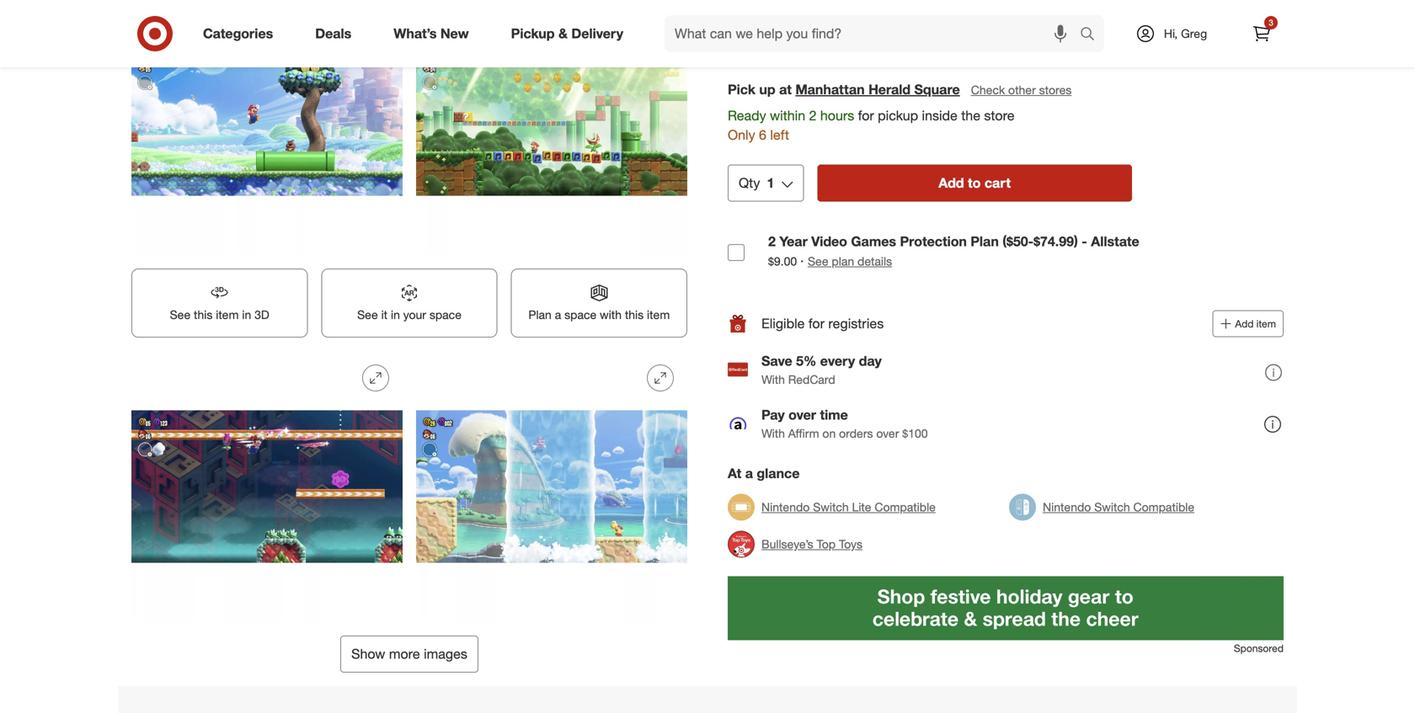 Task type: describe. For each thing, give the bounding box(es) containing it.
more
[[389, 646, 420, 662]]

add to cart button
[[817, 165, 1132, 202]]

add to cart
[[939, 175, 1011, 192]]

inside
[[922, 108, 958, 124]]

advertisement region
[[728, 577, 1284, 641]]

What can we help you find? suggestions appear below search field
[[665, 15, 1084, 52]]

what's
[[394, 25, 437, 42]]

add item
[[1235, 318, 1276, 330]]

switch for lite
[[813, 500, 849, 515]]

check other stores button
[[970, 81, 1073, 100]]

pickup & delivery link
[[497, 15, 644, 52]]

square
[[914, 81, 960, 98]]

super mario bros. wonder - nintendo switch, 5 of 15 image
[[131, 351, 403, 622]]

2 horizontal spatial item
[[1257, 318, 1276, 330]]

fri,
[[1054, 42, 1067, 55]]

at a glance
[[728, 466, 800, 482]]

dec
[[1070, 42, 1088, 55]]

check other stores
[[971, 83, 1072, 97]]

other
[[1008, 83, 1036, 97]]

see this item in 3d button
[[131, 269, 308, 338]]

3 link
[[1243, 15, 1280, 52]]

manhattan
[[796, 81, 865, 98]]

compatible inside button
[[875, 500, 936, 515]]

year
[[779, 234, 808, 250]]

1 vertical spatial over
[[876, 426, 899, 441]]

stores
[[1039, 83, 1072, 97]]

1 in from the left
[[242, 308, 251, 322]]

ready within 2 hours for pickup inside the store only 6 left
[[728, 108, 1015, 143]]

only
[[728, 127, 755, 143]]

by
[[1040, 42, 1051, 55]]

pickup
[[878, 108, 918, 124]]

add for add item
[[1235, 318, 1254, 330]]

3
[[1269, 17, 1273, 28]]

2 year video games protection plan ($50-$74.99) - allstate $9.00 · see plan details
[[768, 234, 1139, 269]]

new
[[440, 25, 469, 42]]

at
[[779, 81, 792, 98]]

it inside button
[[381, 308, 388, 322]]

add item button
[[1212, 311, 1284, 338]]

affirm
[[788, 426, 819, 441]]

2 inside 2 year video games protection plan ($50-$74.99) - allstate $9.00 · see plan details
[[768, 234, 776, 250]]

as
[[915, 42, 926, 55]]

manhattan herald square button
[[796, 80, 960, 99]]

qty 1
[[739, 175, 774, 192]]

delivery
[[571, 25, 623, 42]]

deals
[[315, 25, 351, 42]]

nintendo for nintendo switch lite compatible
[[762, 500, 810, 515]]

plan
[[832, 254, 854, 269]]

ready inside pickup ready within 2 hours
[[739, 42, 768, 55]]

bullseye's top toys button
[[728, 526, 863, 563]]

what's new link
[[379, 15, 490, 52]]

compatible inside button
[[1133, 500, 1195, 515]]

15
[[1091, 42, 1102, 55]]

hi, greg
[[1164, 26, 1207, 41]]

0 horizontal spatial for
[[809, 316, 825, 332]]

qty
[[739, 175, 760, 192]]

hours inside pickup ready within 2 hours
[[808, 42, 834, 55]]

$100
[[902, 426, 928, 441]]

pickup for ready
[[739, 23, 782, 39]]

7pm
[[929, 42, 949, 55]]

with
[[600, 308, 622, 322]]

pick up at manhattan herald square
[[728, 81, 960, 98]]

bullseye's top toys
[[762, 537, 863, 552]]

soon
[[890, 42, 913, 55]]

2 inside pickup ready within 2 hours
[[800, 42, 805, 55]]

see it in your space button
[[321, 269, 498, 338]]

see this item in 3d
[[170, 308, 269, 322]]

for inside ready within 2 hours for pickup inside the store only 6 left
[[858, 108, 874, 124]]

to
[[968, 175, 981, 192]]

details
[[858, 254, 892, 269]]

cart
[[985, 175, 1011, 192]]

check
[[971, 83, 1005, 97]]

super mario bros. wonder - nintendo switch, 4 of 15 image
[[416, 0, 687, 255]]

search
[[1072, 27, 1113, 43]]

pay
[[762, 407, 785, 424]]

show more images
[[351, 646, 467, 662]]

($50-
[[1003, 234, 1034, 250]]

as soon as 7pm today
[[876, 42, 977, 55]]

day
[[859, 353, 882, 370]]

at
[[728, 466, 742, 482]]

with inside save 5% every day with redcard
[[762, 373, 785, 387]]

pay over time with affirm on orders over $100
[[762, 407, 928, 441]]

toys
[[839, 537, 863, 552]]

categories link
[[189, 15, 294, 52]]

3d
[[254, 308, 269, 322]]

pickup for &
[[511, 25, 555, 42]]

categories
[[203, 25, 273, 42]]

plan inside plan a space with this item button
[[528, 308, 552, 322]]



Task type: vqa. For each thing, say whether or not it's contained in the screenshot.
top a
yes



Task type: locate. For each thing, give the bounding box(es) containing it.
with down pay
[[762, 426, 785, 441]]

0 horizontal spatial add
[[939, 175, 964, 192]]

0 horizontal spatial a
[[555, 308, 561, 322]]

1 horizontal spatial this
[[625, 308, 644, 322]]

pickup left the &
[[511, 25, 555, 42]]

2 this from the left
[[625, 308, 644, 322]]

compatible
[[875, 500, 936, 515], [1133, 500, 1195, 515]]

see plan details button
[[808, 253, 892, 270]]

over left $100
[[876, 426, 899, 441]]

0 vertical spatial 2
[[800, 42, 805, 55]]

1 with from the top
[[762, 373, 785, 387]]

1 vertical spatial plan
[[528, 308, 552, 322]]

nintendo switch compatible
[[1043, 500, 1195, 515]]

it inside shipping get it by fri, dec 15
[[1032, 42, 1037, 55]]

1 vertical spatial ready
[[728, 108, 766, 124]]

super mario bros. wonder - nintendo switch, 3 of 15 image
[[131, 0, 403, 255]]

this
[[194, 308, 213, 322], [625, 308, 644, 322]]

0 vertical spatial within
[[770, 42, 797, 55]]

greg
[[1181, 26, 1207, 41]]

see for see it in your space
[[357, 308, 378, 322]]

2 nintendo from the left
[[1043, 500, 1091, 515]]

1 vertical spatial a
[[745, 466, 753, 482]]

nintendo inside button
[[762, 500, 810, 515]]

0 horizontal spatial nintendo
[[762, 500, 810, 515]]

switch inside nintendo switch compatible button
[[1094, 500, 1130, 515]]

the
[[961, 108, 981, 124]]

in left your
[[391, 308, 400, 322]]

eligible
[[762, 316, 805, 332]]

a for space
[[555, 308, 561, 322]]

images
[[424, 646, 467, 662]]

0 vertical spatial it
[[1032, 42, 1037, 55]]

-
[[1082, 234, 1087, 250]]

nintendo switch compatible button
[[1009, 489, 1195, 526]]

1 vertical spatial within
[[770, 108, 805, 124]]

what's new
[[394, 25, 469, 42]]

sponsored
[[1234, 642, 1284, 655]]

item
[[216, 308, 239, 322], [647, 308, 670, 322], [1257, 318, 1276, 330]]

hours down pick up at manhattan herald square on the right of the page
[[820, 108, 854, 124]]

super mario bros. wonder - nintendo switch, 6 of 15 image
[[416, 351, 687, 622]]

1 vertical spatial with
[[762, 426, 785, 441]]

0 vertical spatial ready
[[739, 42, 768, 55]]

0 vertical spatial over
[[789, 407, 816, 424]]

see left your
[[357, 308, 378, 322]]

1 horizontal spatial over
[[876, 426, 899, 441]]

0 horizontal spatial in
[[242, 308, 251, 322]]

0 vertical spatial plan
[[971, 234, 999, 250]]

1 vertical spatial add
[[1235, 318, 1254, 330]]

within inside ready within 2 hours for pickup inside the store only 6 left
[[770, 108, 805, 124]]

a for glance
[[745, 466, 753, 482]]

1 nintendo from the left
[[762, 500, 810, 515]]

0 horizontal spatial see
[[170, 308, 191, 322]]

2 space from the left
[[565, 308, 597, 322]]

nintendo switch lite compatible
[[762, 500, 936, 515]]

see for see this item in 3d
[[170, 308, 191, 322]]

0 horizontal spatial item
[[216, 308, 239, 322]]

over up affirm
[[789, 407, 816, 424]]

2 with from the top
[[762, 426, 785, 441]]

1 horizontal spatial in
[[391, 308, 400, 322]]

1 compatible from the left
[[875, 500, 936, 515]]

with inside pay over time with affirm on orders over $100
[[762, 426, 785, 441]]

for down manhattan herald square "button"
[[858, 108, 874, 124]]

hi,
[[1164, 26, 1178, 41]]

your
[[403, 308, 426, 322]]

1 horizontal spatial it
[[1032, 42, 1037, 55]]

eligible for registries
[[762, 316, 884, 332]]

see
[[808, 254, 829, 269], [170, 308, 191, 322], [357, 308, 378, 322]]

ready up only
[[728, 108, 766, 124]]

pickup inside pickup ready within 2 hours
[[739, 23, 782, 39]]

show more images button
[[340, 636, 478, 673]]

save
[[762, 353, 792, 370]]

add for add to cart
[[939, 175, 964, 192]]

time
[[820, 407, 848, 424]]

0 horizontal spatial switch
[[813, 500, 849, 515]]

plan left "with"
[[528, 308, 552, 322]]

protection
[[900, 234, 967, 250]]

2 down manhattan
[[809, 108, 817, 124]]

2 inside ready within 2 hours for pickup inside the store only 6 left
[[809, 108, 817, 124]]

2 left year
[[768, 234, 776, 250]]

every
[[820, 353, 855, 370]]

2 horizontal spatial 2
[[809, 108, 817, 124]]

search button
[[1072, 15, 1113, 56]]

1 space from the left
[[429, 308, 462, 322]]

as soon as 7pm today button
[[865, 0, 995, 67]]

video
[[811, 234, 847, 250]]

store
[[984, 108, 1015, 124]]

it left your
[[381, 308, 388, 322]]

today
[[952, 42, 977, 55]]

1 horizontal spatial compatible
[[1133, 500, 1195, 515]]

$9.00
[[768, 254, 797, 269]]

switch inside nintendo switch lite compatible button
[[813, 500, 849, 515]]

2 vertical spatial 2
[[768, 234, 776, 250]]

nintendo inside button
[[1043, 500, 1091, 515]]

·
[[800, 253, 804, 269]]

1
[[767, 175, 774, 192]]

a
[[555, 308, 561, 322], [745, 466, 753, 482]]

plan a space with this item button
[[511, 269, 687, 338]]

ready inside ready within 2 hours for pickup inside the store only 6 left
[[728, 108, 766, 124]]

plan a space with this item
[[528, 308, 670, 322]]

plan inside 2 year video games protection plan ($50-$74.99) - allstate $9.00 · see plan details
[[971, 234, 999, 250]]

with down save
[[762, 373, 785, 387]]

1 horizontal spatial plan
[[971, 234, 999, 250]]

2 in from the left
[[391, 308, 400, 322]]

see left 3d
[[170, 308, 191, 322]]

1 horizontal spatial 2
[[800, 42, 805, 55]]

see it in your space
[[357, 308, 462, 322]]

switch
[[813, 500, 849, 515], [1094, 500, 1130, 515]]

nintendo switch lite compatible button
[[728, 489, 936, 526]]

0 horizontal spatial space
[[429, 308, 462, 322]]

within up left
[[770, 108, 805, 124]]

a left "with"
[[555, 308, 561, 322]]

over
[[789, 407, 816, 424], [876, 426, 899, 441]]

1 vertical spatial 2
[[809, 108, 817, 124]]

0 vertical spatial with
[[762, 373, 785, 387]]

nintendo
[[762, 500, 810, 515], [1043, 500, 1091, 515]]

for
[[858, 108, 874, 124], [809, 316, 825, 332]]

pickup up up
[[739, 23, 782, 39]]

pick
[[728, 81, 756, 98]]

6
[[759, 127, 767, 143]]

&
[[558, 25, 568, 42]]

1 horizontal spatial pickup
[[739, 23, 782, 39]]

1 horizontal spatial see
[[357, 308, 378, 322]]

this left 3d
[[194, 308, 213, 322]]

allstate
[[1091, 234, 1139, 250]]

lite
[[852, 500, 871, 515]]

registries
[[828, 316, 884, 332]]

save 5% every day with redcard
[[762, 353, 882, 387]]

5%
[[796, 353, 817, 370]]

within up 'at'
[[770, 42, 797, 55]]

see right the ·
[[808, 254, 829, 269]]

0 vertical spatial add
[[939, 175, 964, 192]]

shipping get it by fri, dec 15
[[1013, 23, 1102, 55]]

nintendo for nintendo switch compatible
[[1043, 500, 1091, 515]]

within inside pickup ready within 2 hours
[[770, 42, 797, 55]]

2
[[800, 42, 805, 55], [809, 108, 817, 124], [768, 234, 776, 250]]

hours
[[808, 42, 834, 55], [820, 108, 854, 124]]

this right "with"
[[625, 308, 644, 322]]

0 vertical spatial for
[[858, 108, 874, 124]]

hours up manhattan
[[808, 42, 834, 55]]

left
[[770, 127, 789, 143]]

in left 3d
[[242, 308, 251, 322]]

0 vertical spatial a
[[555, 308, 561, 322]]

1 vertical spatial hours
[[820, 108, 854, 124]]

space left "with"
[[565, 308, 597, 322]]

in
[[242, 308, 251, 322], [391, 308, 400, 322]]

1 vertical spatial it
[[381, 308, 388, 322]]

get
[[1013, 42, 1029, 55]]

it
[[1032, 42, 1037, 55], [381, 308, 388, 322]]

ready up pick
[[739, 42, 768, 55]]

glance
[[757, 466, 800, 482]]

bullseye's
[[762, 537, 813, 552]]

up
[[759, 81, 776, 98]]

a right at
[[745, 466, 753, 482]]

2 horizontal spatial see
[[808, 254, 829, 269]]

see inside 2 year video games protection plan ($50-$74.99) - allstate $9.00 · see plan details
[[808, 254, 829, 269]]

1 horizontal spatial for
[[858, 108, 874, 124]]

1 within from the top
[[770, 42, 797, 55]]

1 switch from the left
[[813, 500, 849, 515]]

games
[[851, 234, 896, 250]]

hours inside ready within 2 hours for pickup inside the store only 6 left
[[820, 108, 854, 124]]

1 horizontal spatial add
[[1235, 318, 1254, 330]]

space right your
[[429, 308, 462, 322]]

deals link
[[301, 15, 373, 52]]

orders
[[839, 426, 873, 441]]

2 switch from the left
[[1094, 500, 1130, 515]]

1 horizontal spatial switch
[[1094, 500, 1130, 515]]

1 this from the left
[[194, 308, 213, 322]]

0 horizontal spatial pickup
[[511, 25, 555, 42]]

1 vertical spatial for
[[809, 316, 825, 332]]

on
[[823, 426, 836, 441]]

0 vertical spatial hours
[[808, 42, 834, 55]]

pickup
[[739, 23, 782, 39], [511, 25, 555, 42]]

0 horizontal spatial plan
[[528, 308, 552, 322]]

show
[[351, 646, 385, 662]]

0 horizontal spatial it
[[381, 308, 388, 322]]

0 horizontal spatial over
[[789, 407, 816, 424]]

it left "by"
[[1032, 42, 1037, 55]]

pickup & delivery
[[511, 25, 623, 42]]

1 horizontal spatial space
[[565, 308, 597, 322]]

2 within from the top
[[770, 108, 805, 124]]

1 horizontal spatial nintendo
[[1043, 500, 1091, 515]]

0 horizontal spatial compatible
[[875, 500, 936, 515]]

pickup ready within 2 hours
[[739, 23, 834, 55]]

for right eligible
[[809, 316, 825, 332]]

plan left '($50-'
[[971, 234, 999, 250]]

None checkbox
[[728, 245, 745, 261]]

2 up manhattan
[[800, 42, 805, 55]]

$74.99)
[[1034, 234, 1078, 250]]

1 horizontal spatial item
[[647, 308, 670, 322]]

switch for compatible
[[1094, 500, 1130, 515]]

0 horizontal spatial 2
[[768, 234, 776, 250]]

as
[[876, 42, 887, 55]]

2 compatible from the left
[[1133, 500, 1195, 515]]

image gallery element
[[131, 0, 687, 673]]

0 horizontal spatial this
[[194, 308, 213, 322]]

1 horizontal spatial a
[[745, 466, 753, 482]]

a inside button
[[555, 308, 561, 322]]



